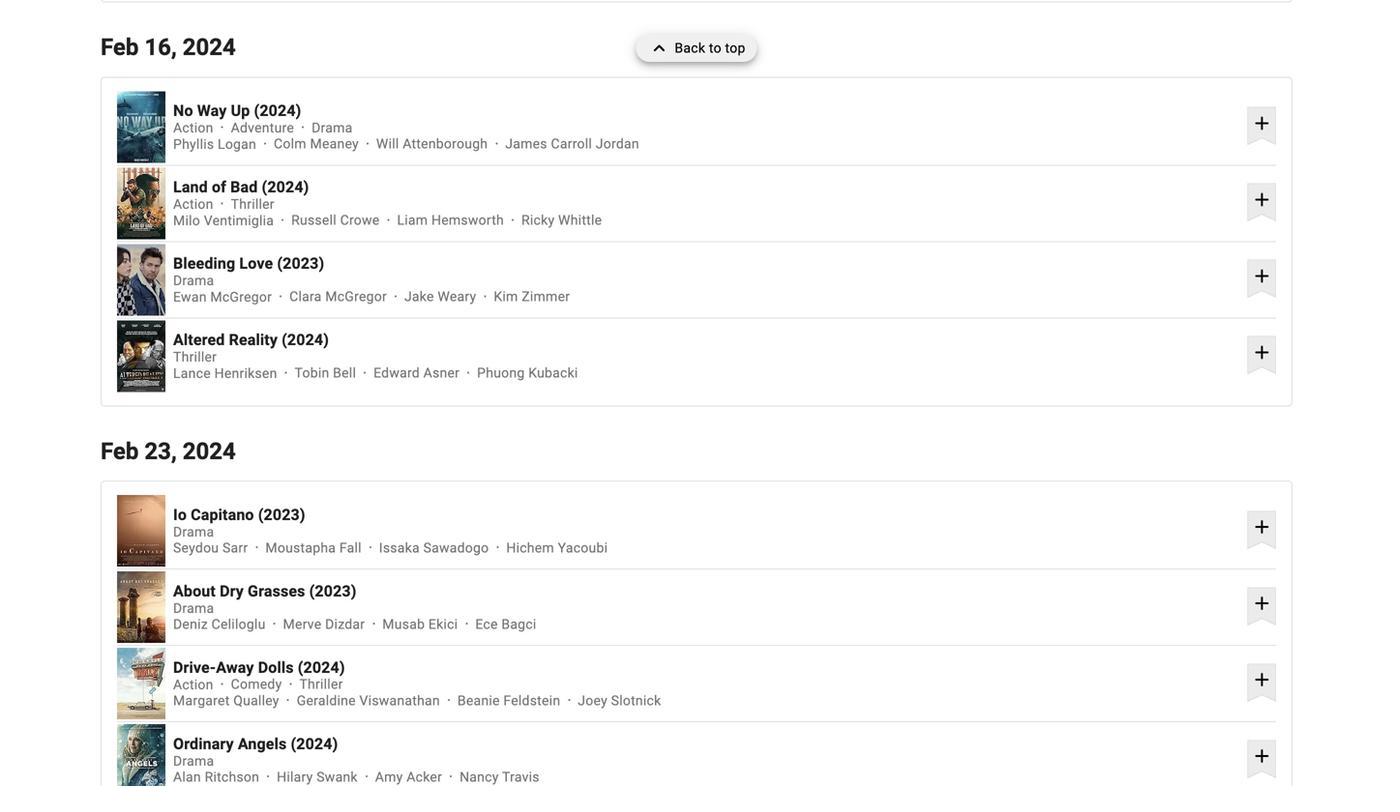Task type: describe. For each thing, give the bounding box(es) containing it.
drive-
[[173, 659, 216, 677]]

mcgregor for ewan mcgregor
[[210, 289, 272, 305]]

milo
[[173, 213, 200, 229]]

group for io capitano (2023)
[[117, 496, 166, 567]]

grasses
[[248, 583, 305, 601]]

ewan mcgregor
[[173, 289, 272, 305]]

feb 16, 2024
[[101, 33, 236, 61]]

feb for feb 23, 2024
[[101, 438, 139, 465]]

margaret qualley
[[173, 693, 279, 709]]

milo ventimiglia
[[173, 213, 274, 229]]

drive-away dolls (2024) image
[[117, 649, 166, 720]]

russell
[[291, 213, 337, 229]]

amy acker
[[375, 770, 442, 786]]

add image for dry
[[1251, 592, 1274, 616]]

drama for bleeding love (2023)
[[173, 273, 214, 289]]

action for no
[[173, 120, 214, 136]]

feldstein
[[504, 693, 561, 709]]

dry
[[220, 583, 244, 601]]

swank
[[317, 770, 358, 786]]

edward asner
[[374, 366, 460, 382]]

(2023) inside about dry grasses (2023) drama
[[309, 583, 357, 601]]

russell crowe, milo ventimiglia, luke hemsworth, ricky whittle, and liam hemsworth in land of bad (2024) image
[[117, 168, 166, 239]]

feb for feb 16, 2024
[[101, 33, 139, 61]]

add image for land of bad (2024)
[[1251, 188, 1274, 211]]

(2024) for up
[[254, 102, 301, 120]]

yacoubi
[[558, 541, 608, 557]]

bagci
[[502, 617, 537, 633]]

capitano
[[191, 506, 254, 524]]

dizdar
[[325, 617, 365, 633]]

will
[[376, 136, 399, 152]]

expand less image
[[648, 35, 675, 62]]

colm meaney
[[274, 136, 359, 152]]

ewan
[[173, 289, 207, 305]]

add image for bleeding love (2023)
[[1251, 265, 1274, 288]]

land of bad (2024)
[[173, 178, 309, 197]]

fall
[[340, 541, 362, 557]]

alan
[[173, 770, 201, 786]]

altered reality (2024) thriller
[[173, 331, 329, 365]]

beanie feldstein
[[458, 693, 561, 709]]

phuong kubacki
[[477, 366, 578, 382]]

hichem
[[507, 541, 555, 557]]

nancy
[[460, 770, 499, 786]]

qualley
[[233, 693, 279, 709]]

thriller inside the altered reality (2024) thriller
[[173, 349, 217, 365]]

23,
[[145, 438, 177, 465]]

(2024) for bad
[[262, 178, 309, 197]]

merve dizdar
[[283, 617, 365, 633]]

back to top
[[675, 40, 746, 56]]

angels
[[238, 735, 287, 754]]

lance henriksen
[[173, 366, 277, 382]]

kim zimmer
[[494, 289, 570, 305]]

love
[[239, 255, 273, 273]]

io
[[173, 506, 187, 524]]

drama inside about dry grasses (2023) drama
[[173, 601, 214, 617]]

russell crowe
[[291, 213, 380, 229]]

1 add image from the top
[[1251, 112, 1274, 135]]

adventure
[[231, 120, 294, 136]]

group for no way up (2024)
[[117, 91, 166, 163]]

add image for angels
[[1251, 745, 1274, 769]]

reality
[[229, 331, 278, 349]]

drama up meaney
[[312, 120, 353, 136]]

drive-away dolls (2024)
[[173, 659, 345, 677]]

merve dizdar in about dry grasses (2023) image
[[117, 572, 166, 644]]

sarr
[[223, 541, 248, 557]]

hilary
[[277, 770, 313, 786]]

ece
[[476, 617, 498, 633]]

no way up (2024) button
[[173, 102, 1240, 120]]

group for about dry grasses (2023)
[[117, 572, 166, 644]]

mcgregor for clara mcgregor
[[325, 289, 387, 305]]

phyllis
[[173, 136, 214, 152]]

slotnick
[[611, 693, 662, 709]]

meaney
[[310, 136, 359, 152]]

altered reality (2024) image
[[117, 321, 166, 392]]

issaka
[[379, 541, 420, 557]]

of
[[212, 178, 227, 197]]

attenborough
[[403, 136, 488, 152]]

to
[[709, 40, 722, 56]]

kim
[[494, 289, 518, 305]]

musab ekici
[[383, 617, 458, 633]]

2024 for feb 23, 2024
[[183, 438, 236, 465]]

henriksen
[[214, 366, 277, 382]]

top
[[725, 40, 746, 56]]

joey
[[578, 693, 608, 709]]

(2023) for io capitano (2023)
[[258, 506, 306, 524]]

bleeding love (2023) button
[[173, 255, 1240, 273]]

deniz celiloglu
[[173, 617, 266, 633]]

bleeding
[[173, 255, 235, 273]]

action for land
[[173, 196, 214, 212]]

amy
[[375, 770, 403, 786]]

2 vertical spatial thriller
[[300, 677, 343, 693]]

no way up (2024)
[[173, 102, 301, 120]]

group for ordinary angels (2024)
[[117, 725, 166, 787]]

tobin
[[295, 366, 330, 382]]

feb 23, 2024
[[101, 438, 236, 465]]

celiloglu
[[212, 617, 266, 633]]

jordan
[[596, 136, 640, 152]]

group for bleeding love (2023)
[[117, 244, 166, 316]]

asner
[[424, 366, 460, 382]]

liam hemsworth
[[397, 213, 504, 229]]

beanie
[[458, 693, 500, 709]]

weary
[[438, 289, 477, 305]]

edward
[[374, 366, 420, 382]]

tobin bell
[[295, 366, 356, 382]]



Task type: locate. For each thing, give the bounding box(es) containing it.
drama inside ordinary angels (2024) drama
[[173, 754, 214, 770]]

deniz
[[173, 617, 208, 633]]

0 vertical spatial 2024
[[183, 33, 236, 61]]

3 add image from the top
[[1251, 592, 1274, 616]]

group left alan
[[117, 725, 166, 787]]

7 group from the top
[[117, 649, 166, 720]]

2 mcgregor from the left
[[325, 289, 387, 305]]

moustapha fall
[[266, 541, 362, 557]]

drama up 'deniz'
[[173, 601, 214, 617]]

(2023) inside io capitano (2023) drama
[[258, 506, 306, 524]]

1 group from the top
[[117, 91, 166, 163]]

add image
[[1251, 112, 1274, 135], [1251, 341, 1274, 364], [1251, 592, 1274, 616], [1251, 745, 1274, 769]]

add image for drive-away dolls (2024)
[[1251, 669, 1274, 692]]

about
[[173, 583, 216, 601]]

2 2024 from the top
[[183, 438, 236, 465]]

2 add image from the top
[[1251, 265, 1274, 288]]

land of bad (2024) button
[[173, 178, 1240, 197]]

group left milo
[[117, 168, 166, 239]]

mcgregor right clara
[[325, 289, 387, 305]]

(2023) inside bleeding love (2023) drama
[[277, 255, 325, 273]]

sawadogo
[[424, 541, 489, 557]]

1 vertical spatial 2024
[[183, 438, 236, 465]]

ewan mcgregor and clara mcgregor in bleeding love (2023) image
[[117, 244, 166, 316]]

whittle
[[559, 213, 602, 229]]

thriller
[[231, 196, 275, 212], [173, 349, 217, 365], [300, 677, 343, 693]]

1 horizontal spatial mcgregor
[[325, 289, 387, 305]]

liam
[[397, 213, 428, 229]]

thriller up ventimiglia
[[231, 196, 275, 212]]

(2023)
[[277, 255, 325, 273], [258, 506, 306, 524], [309, 583, 357, 601]]

bleeding love (2023) drama
[[173, 255, 325, 289]]

(2024) right bad on the top left of the page
[[262, 178, 309, 197]]

2 vertical spatial (2023)
[[309, 583, 357, 601]]

1 vertical spatial thriller
[[173, 349, 217, 365]]

ordinary
[[173, 735, 234, 754]]

1 vertical spatial feb
[[101, 438, 139, 465]]

mcgregor down bleeding love (2023) drama
[[210, 289, 272, 305]]

2024 for feb 16, 2024
[[183, 33, 236, 61]]

bad
[[231, 178, 258, 197]]

drama up seydou
[[173, 524, 214, 540]]

group left lance
[[117, 321, 166, 392]]

issaka sawadogo
[[379, 541, 489, 557]]

2024 right 16,
[[183, 33, 236, 61]]

2024 right the 23,
[[183, 438, 236, 465]]

add image for reality
[[1251, 341, 1274, 364]]

zimmer
[[522, 289, 570, 305]]

seydou
[[173, 541, 219, 557]]

ricky
[[522, 213, 555, 229]]

4 add image from the top
[[1251, 745, 1274, 769]]

feb left the 23,
[[101, 438, 139, 465]]

kubacki
[[529, 366, 578, 382]]

2 horizontal spatial thriller
[[300, 677, 343, 693]]

group left no
[[117, 91, 166, 163]]

about dry grasses (2023) drama
[[173, 583, 357, 617]]

action
[[173, 120, 214, 136], [173, 196, 214, 212], [173, 677, 214, 693]]

2 group from the top
[[117, 168, 166, 239]]

hemsworth
[[432, 213, 504, 229]]

clara
[[289, 289, 322, 305]]

action up margaret
[[173, 677, 214, 693]]

1 vertical spatial (2023)
[[258, 506, 306, 524]]

ordinary angels (2024) image
[[117, 725, 166, 787]]

altered
[[173, 331, 225, 349]]

drama inside bleeding love (2023) drama
[[173, 273, 214, 289]]

hilary swank
[[277, 770, 358, 786]]

back to top button
[[636, 35, 757, 62]]

3 action from the top
[[173, 677, 214, 693]]

(2023) up moustapha
[[258, 506, 306, 524]]

2 action from the top
[[173, 196, 214, 212]]

about dry grasses (2023) button
[[173, 583, 1240, 601]]

io capitano (2023) button
[[173, 506, 1240, 524]]

0 vertical spatial action
[[173, 120, 214, 136]]

io capitano (2023) drama
[[173, 506, 306, 540]]

geraldine
[[297, 693, 356, 709]]

1 add image from the top
[[1251, 188, 1274, 211]]

altered reality (2024) button
[[173, 331, 1240, 349]]

group left ewan
[[117, 244, 166, 316]]

mcgregor
[[210, 289, 272, 305], [325, 289, 387, 305]]

way
[[197, 102, 227, 120]]

drama for ordinary angels (2024)
[[173, 754, 214, 770]]

drama inside io capitano (2023) drama
[[173, 524, 214, 540]]

5 group from the top
[[117, 496, 166, 567]]

1 action from the top
[[173, 120, 214, 136]]

1 2024 from the top
[[183, 33, 236, 61]]

1 horizontal spatial thriller
[[231, 196, 275, 212]]

thriller up "geraldine"
[[300, 677, 343, 693]]

seydou sarr
[[173, 541, 248, 557]]

ricky whittle
[[522, 213, 602, 229]]

phyllis logan
[[173, 136, 256, 152]]

drama
[[312, 120, 353, 136], [173, 273, 214, 289], [173, 524, 214, 540], [173, 601, 214, 617], [173, 754, 214, 770]]

3 add image from the top
[[1251, 516, 1274, 539]]

alan ritchson
[[173, 770, 260, 786]]

drama up alan
[[173, 754, 214, 770]]

crowe
[[340, 213, 380, 229]]

james
[[505, 136, 548, 152]]

(2024) up tobin
[[282, 331, 329, 349]]

drive-away dolls (2024) button
[[173, 659, 1240, 677]]

no way up (2024) image
[[117, 91, 166, 163]]

geraldine viswanathan
[[297, 693, 440, 709]]

add image
[[1251, 188, 1274, 211], [1251, 265, 1274, 288], [1251, 516, 1274, 539], [1251, 669, 1274, 692]]

group
[[117, 91, 166, 163], [117, 168, 166, 239], [117, 244, 166, 316], [117, 321, 166, 392], [117, 496, 166, 567], [117, 572, 166, 644], [117, 649, 166, 720], [117, 725, 166, 787]]

6 group from the top
[[117, 572, 166, 644]]

(2024) for dolls
[[298, 659, 345, 677]]

ece bagci
[[476, 617, 537, 633]]

group left io
[[117, 496, 166, 567]]

(2024) inside ordinary angels (2024) drama
[[291, 735, 338, 754]]

back
[[675, 40, 706, 56]]

(2023) up merve dizdar
[[309, 583, 357, 601]]

no
[[173, 102, 193, 120]]

(2024) inside the altered reality (2024) thriller
[[282, 331, 329, 349]]

drama for io capitano (2023)
[[173, 524, 214, 540]]

io capitano (2023) image
[[117, 496, 166, 567]]

(2023) up clara
[[277, 255, 325, 273]]

carroll
[[551, 136, 592, 152]]

comedy
[[231, 677, 282, 693]]

drama up ewan
[[173, 273, 214, 289]]

dolls
[[258, 659, 294, 677]]

travis
[[502, 770, 540, 786]]

hichem yacoubi
[[507, 541, 608, 557]]

2 feb from the top
[[101, 438, 139, 465]]

group for land of bad (2024)
[[117, 168, 166, 239]]

margaret
[[173, 693, 230, 709]]

ordinary angels (2024) drama
[[173, 735, 338, 770]]

colm
[[274, 136, 307, 152]]

(2024) up hilary swank
[[291, 735, 338, 754]]

group for altered reality (2024)
[[117, 321, 166, 392]]

add image for io capitano (2023)
[[1251, 516, 1274, 539]]

james carroll jordan
[[505, 136, 640, 152]]

action for drive-
[[173, 677, 214, 693]]

nancy travis
[[460, 770, 540, 786]]

ventimiglia
[[204, 213, 274, 229]]

action up milo
[[173, 196, 214, 212]]

4 group from the top
[[117, 321, 166, 392]]

0 vertical spatial (2023)
[[277, 255, 325, 273]]

lance
[[173, 366, 211, 382]]

16,
[[145, 33, 177, 61]]

0 vertical spatial feb
[[101, 33, 139, 61]]

away
[[216, 659, 254, 677]]

ritchson
[[205, 770, 260, 786]]

(2023) for bleeding love (2023)
[[277, 255, 325, 273]]

jake weary
[[405, 289, 477, 305]]

8 group from the top
[[117, 725, 166, 787]]

(2024) up "geraldine"
[[298, 659, 345, 677]]

ekici
[[429, 617, 458, 633]]

bell
[[333, 366, 356, 382]]

thriller up lance
[[173, 349, 217, 365]]

0 horizontal spatial mcgregor
[[210, 289, 272, 305]]

1 mcgregor from the left
[[210, 289, 272, 305]]

0 horizontal spatial thriller
[[173, 349, 217, 365]]

group left drive-
[[117, 649, 166, 720]]

action up phyllis
[[173, 120, 214, 136]]

logan
[[218, 136, 256, 152]]

acker
[[407, 770, 442, 786]]

jake
[[405, 289, 434, 305]]

2 add image from the top
[[1251, 341, 1274, 364]]

1 vertical spatial action
[[173, 196, 214, 212]]

3 group from the top
[[117, 244, 166, 316]]

2 vertical spatial action
[[173, 677, 214, 693]]

group for drive-away dolls (2024)
[[117, 649, 166, 720]]

1 feb from the top
[[101, 33, 139, 61]]

group left 'deniz'
[[117, 572, 166, 644]]

0 vertical spatial thriller
[[231, 196, 275, 212]]

4 add image from the top
[[1251, 669, 1274, 692]]

feb left 16,
[[101, 33, 139, 61]]

clara mcgregor
[[289, 289, 387, 305]]

(2024) up colm
[[254, 102, 301, 120]]



Task type: vqa. For each thing, say whether or not it's contained in the screenshot.
the right and
no



